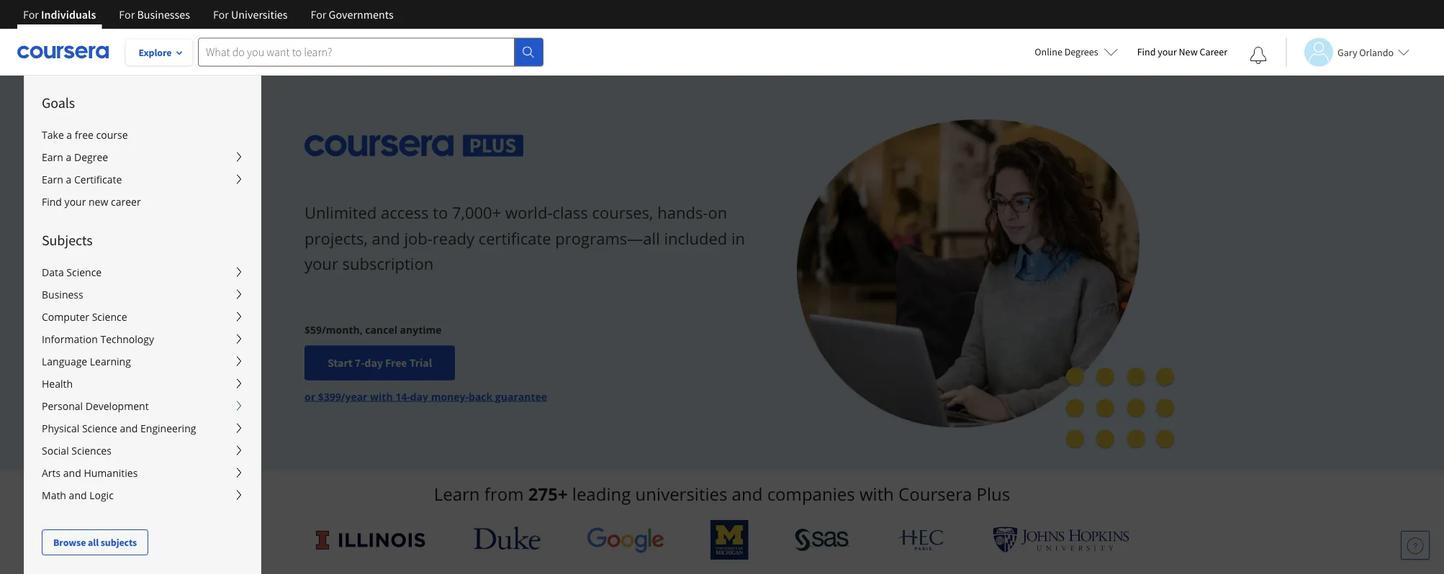 Task type: describe. For each thing, give the bounding box(es) containing it.
free
[[385, 356, 407, 370]]

anytime
[[400, 323, 442, 337]]

for universities
[[213, 7, 288, 22]]

projects,
[[305, 227, 368, 249]]

programs—all
[[556, 227, 660, 249]]

duke university image
[[474, 527, 541, 550]]

on
[[708, 202, 728, 224]]

orlando
[[1360, 46, 1394, 59]]

hands-
[[658, 202, 708, 224]]

gary orlando
[[1338, 46, 1394, 59]]

university of illinois at urbana-champaign image
[[315, 529, 427, 552]]

coursera
[[899, 483, 972, 506]]

$59
[[305, 323, 322, 337]]

johns hopkins university image
[[993, 527, 1130, 554]]

courses,
[[592, 202, 654, 224]]

included
[[664, 227, 728, 249]]

1 vertical spatial day
[[410, 390, 429, 403]]

online degrees
[[1035, 45, 1099, 58]]

guarantee
[[495, 390, 547, 403]]

start
[[328, 356, 353, 370]]

find
[[1138, 45, 1156, 58]]

What do you want to learn? text field
[[198, 38, 515, 67]]

gary
[[1338, 46, 1358, 59]]

plus
[[977, 483, 1011, 506]]

1 horizontal spatial with
[[860, 483, 894, 506]]

for for governments
[[311, 7, 327, 22]]

from
[[485, 483, 524, 506]]

universities
[[231, 7, 288, 22]]

career
[[1200, 45, 1228, 58]]

explore button
[[126, 40, 192, 66]]

companies
[[767, 483, 855, 506]]

governments
[[329, 7, 394, 22]]

14-
[[396, 390, 410, 403]]

and inside unlimited access to 7,000+ world-class courses, hands-on projects, and job-ready certificate programs—all included in your subscription
[[372, 227, 400, 249]]

money-
[[431, 390, 469, 403]]

leading
[[572, 483, 631, 506]]

back
[[469, 390, 493, 403]]

hec paris image
[[896, 526, 947, 555]]

google image
[[587, 527, 665, 554]]

learn from 275+ leading universities and companies with coursera plus
[[434, 483, 1011, 506]]

ready
[[433, 227, 475, 249]]

explore
[[139, 46, 172, 59]]

for individuals
[[23, 7, 96, 22]]

coursera image
[[17, 41, 109, 64]]

start 7-day free trial
[[328, 356, 432, 370]]

sas image
[[795, 529, 850, 552]]

to
[[433, 202, 448, 224]]

universities
[[636, 483, 728, 506]]



Task type: locate. For each thing, give the bounding box(es) containing it.
access
[[381, 202, 429, 224]]

0 horizontal spatial with
[[370, 390, 393, 403]]

or
[[305, 390, 315, 403]]

online
[[1035, 45, 1063, 58]]

1 horizontal spatial and
[[732, 483, 763, 506]]

0 vertical spatial with
[[370, 390, 393, 403]]

gary orlando button
[[1286, 38, 1410, 67]]

for governments
[[311, 7, 394, 22]]

/month,
[[322, 323, 363, 337]]

1 horizontal spatial day
[[410, 390, 429, 403]]

0 horizontal spatial and
[[372, 227, 400, 249]]

0 horizontal spatial day
[[365, 356, 383, 370]]

unlimited
[[305, 202, 377, 224]]

1 vertical spatial your
[[305, 253, 338, 274]]

or $399 /year with 14-day money-back guarantee
[[305, 390, 547, 403]]

0 horizontal spatial your
[[305, 253, 338, 274]]

1 horizontal spatial your
[[1158, 45, 1177, 58]]

certificate
[[479, 227, 551, 249]]

for
[[23, 7, 39, 22], [119, 7, 135, 22], [213, 7, 229, 22], [311, 7, 327, 22]]

$59 /month, cancel anytime
[[305, 323, 442, 337]]

0 vertical spatial your
[[1158, 45, 1177, 58]]

and up university of michigan image
[[732, 483, 763, 506]]

for for universities
[[213, 7, 229, 22]]

university of michigan image
[[711, 521, 749, 560]]

online degrees button
[[1024, 36, 1130, 68]]

unlimited access to 7,000+ world-class courses, hands-on projects, and job-ready certificate programs—all included in your subscription
[[305, 202, 745, 274]]

job-
[[404, 227, 433, 249]]

businesses
[[137, 7, 190, 22]]

for left businesses
[[119, 7, 135, 22]]

class
[[553, 202, 588, 224]]

day left free
[[365, 356, 383, 370]]

with left 14- at the left bottom of the page
[[370, 390, 393, 403]]

for for individuals
[[23, 7, 39, 22]]

1 vertical spatial with
[[860, 483, 894, 506]]

world-
[[506, 202, 553, 224]]

in
[[732, 227, 745, 249]]

show notifications image
[[1250, 47, 1267, 64]]

for left individuals
[[23, 7, 39, 22]]

learn
[[434, 483, 480, 506]]

subscription
[[342, 253, 434, 274]]

individuals
[[41, 7, 96, 22]]

/year
[[341, 390, 368, 403]]

2 for from the left
[[119, 7, 135, 22]]

$399
[[318, 390, 341, 403]]

day left money-
[[410, 390, 429, 403]]

3 for from the left
[[213, 7, 229, 22]]

7,000+
[[452, 202, 501, 224]]

your down projects,
[[305, 253, 338, 274]]

for left governments
[[311, 7, 327, 22]]

your
[[1158, 45, 1177, 58], [305, 253, 338, 274]]

coursera plus image
[[305, 135, 524, 157]]

1 vertical spatial and
[[732, 483, 763, 506]]

trial
[[410, 356, 432, 370]]

with left coursera
[[860, 483, 894, 506]]

find your new career
[[1138, 45, 1228, 58]]

for for businesses
[[119, 7, 135, 22]]

degrees
[[1065, 45, 1099, 58]]

new
[[1179, 45, 1198, 58]]

your inside unlimited access to 7,000+ world-class courses, hands-on projects, and job-ready certificate programs—all included in your subscription
[[305, 253, 338, 274]]

with
[[370, 390, 393, 403], [860, 483, 894, 506]]

for businesses
[[119, 7, 190, 22]]

for left universities
[[213, 7, 229, 22]]

None search field
[[198, 38, 544, 67]]

your right the "find"
[[1158, 45, 1177, 58]]

banner navigation
[[12, 0, 405, 29]]

275+
[[528, 483, 568, 506]]

4 for from the left
[[311, 7, 327, 22]]

start 7-day free trial button
[[305, 346, 455, 380]]

0 vertical spatial day
[[365, 356, 383, 370]]

day inside 'button'
[[365, 356, 383, 370]]

help center image
[[1407, 537, 1424, 555]]

7-
[[355, 356, 365, 370]]

find your new career link
[[1130, 43, 1235, 61]]

and
[[372, 227, 400, 249], [732, 483, 763, 506]]

0 vertical spatial and
[[372, 227, 400, 249]]

cancel
[[365, 323, 397, 337]]

1 for from the left
[[23, 7, 39, 22]]

and up subscription in the left top of the page
[[372, 227, 400, 249]]

day
[[365, 356, 383, 370], [410, 390, 429, 403]]



Task type: vqa. For each thing, say whether or not it's contained in the screenshot.
your within "Unlimited access to 7,000+ world-class courses, hands-on projects, and job-ready certificate programs—all included in your subscription"
yes



